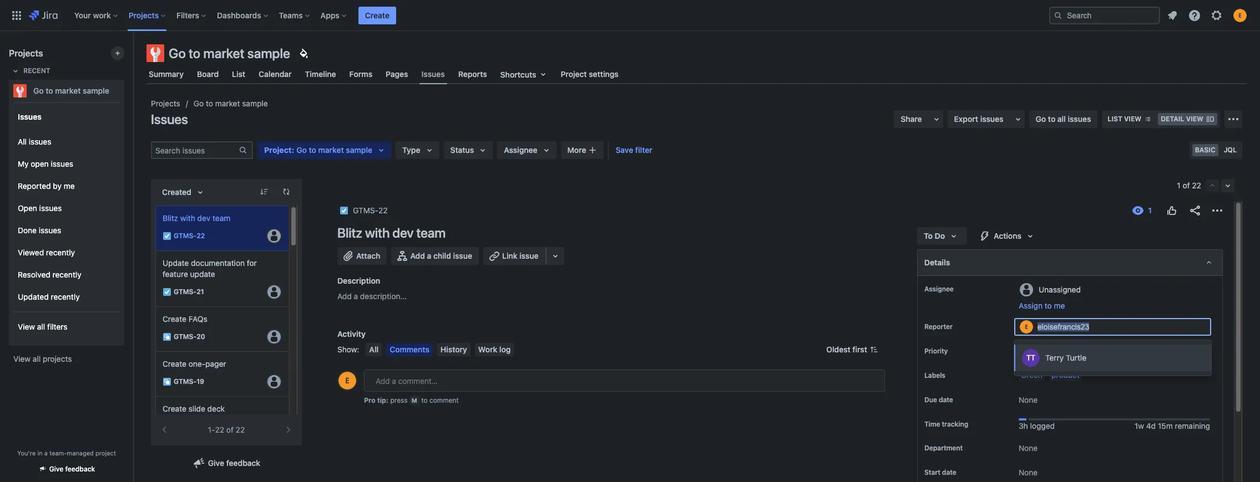 Task type: describe. For each thing, give the bounding box(es) containing it.
save
[[616, 145, 633, 155]]

create for create
[[365, 10, 390, 20]]

menu bar containing all
[[364, 344, 516, 357]]

3h logged
[[1019, 422, 1055, 431]]

import and bulk change issues image
[[1227, 113, 1240, 126]]

addicon image
[[589, 146, 597, 155]]

1 issue from the left
[[453, 251, 472, 261]]

gtms-20
[[174, 333, 205, 342]]

sub task image
[[163, 378, 171, 387]]

open issues link
[[13, 198, 120, 220]]

export
[[954, 114, 978, 124]]

gtms- for update documentation for feature update
[[174, 288, 197, 297]]

1 vertical spatial go to market sample
[[33, 86, 109, 95]]

history
[[441, 345, 467, 355]]

created button
[[155, 184, 214, 201]]

1 vertical spatial projects
[[9, 48, 43, 58]]

1
[[1177, 181, 1181, 190]]

pages
[[386, 69, 408, 79]]

create slide deck
[[163, 405, 225, 414]]

1-22 of 22
[[208, 426, 245, 435]]

share image
[[1189, 204, 1202, 218]]

timeline link
[[303, 64, 338, 84]]

my
[[18, 159, 29, 168]]

attach button
[[337, 248, 387, 265]]

save filter
[[616, 145, 653, 155]]

first
[[853, 345, 867, 355]]

0 horizontal spatial give
[[49, 466, 63, 474]]

issues for open issues
[[39, 203, 62, 213]]

recent
[[23, 67, 50, 75]]

reports
[[458, 69, 487, 79]]

list for list
[[232, 69, 245, 79]]

go up summary
[[169, 46, 186, 61]]

shortcuts
[[500, 70, 536, 79]]

link issue button
[[483, 248, 546, 265]]

filters button
[[173, 6, 210, 24]]

assign to me
[[1019, 301, 1065, 311]]

reports link
[[456, 64, 489, 84]]

projects for "projects" link
[[151, 99, 180, 108]]

22 right 1-
[[236, 426, 245, 435]]

1 horizontal spatial give feedback button
[[186, 455, 267, 473]]

terry
[[1046, 354, 1064, 363]]

apps button
[[317, 6, 351, 24]]

projects for projects dropdown button
[[129, 10, 159, 20]]

comments button
[[386, 344, 433, 357]]

issues for all issues
[[29, 137, 51, 146]]

0 vertical spatial dev
[[197, 214, 210, 223]]

due date pin to top. only you can see pinned fields. image
[[956, 396, 964, 405]]

0 vertical spatial blitz with dev team
[[163, 214, 231, 223]]

gtms-21
[[174, 288, 204, 297]]

0 vertical spatial blitz
[[163, 214, 178, 223]]

gtms- for create one-pager
[[174, 378, 197, 386]]

a for child
[[427, 251, 431, 261]]

lowest
[[1039, 347, 1064, 356]]

comments
[[390, 345, 429, 355]]

2 issue from the left
[[520, 251, 539, 261]]

2 horizontal spatial issues
[[422, 69, 445, 79]]

board link
[[195, 64, 221, 84]]

all for filters
[[37, 322, 45, 332]]

assignee
[[925, 285, 954, 294]]

view for list view
[[1124, 115, 1142, 123]]

project settings
[[561, 69, 619, 79]]

Search field
[[1049, 6, 1160, 24]]

to do
[[924, 231, 945, 241]]

in
[[37, 450, 43, 457]]

done issues
[[18, 226, 61, 235]]

22 up the documentation
[[197, 232, 205, 241]]

reporter
[[925, 323, 953, 331]]

resolved recently
[[18, 270, 81, 279]]

time tracking pin to top. only you can see pinned fields. image
[[971, 421, 980, 430]]

1 horizontal spatial issues
[[151, 112, 188, 127]]

0 horizontal spatial issues
[[18, 112, 42, 121]]

update
[[163, 259, 189, 268]]

assignee pin to top. only you can see pinned fields. image
[[956, 285, 965, 294]]

viewed
[[18, 248, 44, 257]]

1-
[[208, 426, 215, 435]]

1 horizontal spatial feedback
[[226, 459, 260, 468]]

due date
[[925, 396, 953, 405]]

go to all issues link
[[1029, 110, 1098, 128]]

group containing issues
[[13, 102, 120, 345]]

work log button
[[475, 344, 514, 357]]

your work button
[[71, 6, 122, 24]]

filter
[[635, 145, 653, 155]]

order by image
[[194, 186, 207, 199]]

to right m
[[421, 397, 428, 405]]

go to all issues
[[1036, 114, 1091, 124]]

comment
[[430, 397, 459, 405]]

project
[[95, 450, 116, 457]]

go down "recent"
[[33, 86, 44, 95]]

your
[[74, 10, 91, 20]]

shortcuts button
[[498, 64, 552, 84]]

department
[[925, 445, 963, 453]]

export issues
[[954, 114, 1004, 124]]

actions
[[994, 231, 1022, 241]]

updated
[[18, 292, 49, 302]]

issues for export issues
[[980, 114, 1004, 124]]

gtms- for create faqs
[[174, 333, 197, 342]]

start date
[[925, 469, 957, 477]]

view all filters link
[[13, 316, 120, 339]]

teams button
[[276, 6, 314, 24]]

primary element
[[7, 0, 1049, 31]]

view all filters
[[18, 322, 67, 332]]

product link
[[1049, 371, 1082, 382]]

green link
[[1019, 371, 1045, 382]]

1w 4d 15m remaining
[[1135, 422, 1210, 431]]

gtms- up attach in the bottom of the page
[[353, 206, 379, 215]]

for
[[247, 259, 257, 268]]

detail
[[1161, 115, 1185, 123]]

to down "recent"
[[46, 86, 53, 95]]

none for department
[[1019, 444, 1038, 454]]

due
[[925, 396, 937, 405]]

none for due date
[[1019, 396, 1038, 405]]

0 horizontal spatial give feedback button
[[31, 461, 102, 479]]

create one-pager
[[163, 360, 226, 369]]

projects button
[[125, 6, 170, 24]]

sort descending image
[[260, 188, 269, 196]]

22 down deck
[[215, 426, 224, 435]]

recently for updated recently
[[51, 292, 80, 302]]

1 horizontal spatial dev
[[392, 225, 414, 241]]

log
[[499, 345, 511, 355]]

issues for done issues
[[39, 226, 61, 235]]

history button
[[437, 344, 471, 357]]

update documentation for feature update
[[163, 259, 257, 279]]

2 vertical spatial a
[[44, 450, 48, 457]]

settings image
[[1210, 9, 1224, 22]]

updated recently link
[[13, 286, 120, 309]]

open share dialog image
[[930, 113, 943, 126]]

save filter button
[[609, 142, 659, 159]]

faqs
[[189, 315, 207, 324]]

banner containing your work
[[0, 0, 1260, 31]]

vote options: no one has voted for this issue yet. image
[[1165, 204, 1179, 218]]

1 horizontal spatial give feedback
[[208, 459, 260, 468]]

to right open export issues dropdown icon
[[1048, 114, 1056, 124]]

done
[[18, 226, 37, 235]]

you're
[[17, 450, 36, 457]]

pager
[[205, 360, 226, 369]]

share
[[901, 114, 922, 124]]

filters
[[47, 322, 67, 332]]

all for all
[[369, 345, 379, 355]]

recently for resolved recently
[[52, 270, 81, 279]]

terry turtle image
[[1022, 350, 1040, 367]]

1 horizontal spatial gtms-22
[[353, 206, 388, 215]]

timeline
[[305, 69, 336, 79]]

group containing all issues
[[13, 128, 120, 312]]

1 horizontal spatial with
[[365, 225, 390, 241]]

one-
[[189, 360, 205, 369]]



Task type: vqa. For each thing, say whether or not it's contained in the screenshot.


Task type: locate. For each thing, give the bounding box(es) containing it.
me down unassigned
[[1054, 301, 1065, 311]]

go to market sample down "recent"
[[33, 86, 109, 95]]

0 vertical spatial list
[[232, 69, 245, 79]]

go down board link
[[194, 99, 204, 108]]

dev up add a child issue button
[[392, 225, 414, 241]]

create inside "button"
[[365, 10, 390, 20]]

jql
[[1224, 146, 1237, 154]]

all inside all button
[[369, 345, 379, 355]]

refresh image
[[282, 188, 291, 196]]

task image for update documentation for feature update
[[163, 288, 171, 297]]

0 vertical spatial sample
[[247, 46, 290, 61]]

issues right export
[[980, 114, 1004, 124]]

22 up attach in the bottom of the page
[[379, 206, 388, 215]]

add a child issue
[[410, 251, 472, 261]]

tab list
[[140, 64, 1254, 84]]

1 vertical spatial gtms-22
[[174, 232, 205, 241]]

go right open export issues dropdown icon
[[1036, 114, 1046, 124]]

issues down reported by me
[[39, 203, 62, 213]]

blitz down created at the left of page
[[163, 214, 178, 223]]

1 vertical spatial team
[[416, 225, 446, 241]]

0 vertical spatial add
[[410, 251, 425, 261]]

reporter pin to top. only you can see pinned fields. image
[[955, 323, 964, 332]]

2 vertical spatial recently
[[51, 292, 80, 302]]

calendar link
[[256, 64, 294, 84]]

1 vertical spatial view
[[13, 355, 31, 364]]

projects
[[43, 355, 72, 364]]

market up list link
[[203, 46, 244, 61]]

give feedback button down you're in a team-managed project
[[31, 461, 102, 479]]

view inside "link"
[[13, 355, 31, 364]]

create up sub task icon
[[163, 315, 186, 324]]

sample
[[247, 46, 290, 61], [83, 86, 109, 95], [242, 99, 268, 108]]

settings
[[589, 69, 619, 79]]

sidebar navigation image
[[121, 44, 145, 67]]

do
[[935, 231, 945, 241]]

tip:
[[377, 397, 388, 405]]

1 horizontal spatial blitz
[[337, 225, 362, 241]]

give feedback down 1-22 of 22
[[208, 459, 260, 468]]

documentation
[[191, 259, 245, 268]]

1 vertical spatial a
[[354, 292, 358, 301]]

detail view
[[1161, 115, 1204, 123]]

all right show:
[[369, 345, 379, 355]]

team up the documentation
[[213, 214, 231, 223]]

date for start date
[[942, 469, 957, 477]]

start
[[925, 469, 941, 477]]

0 horizontal spatial view
[[1124, 115, 1142, 123]]

link issue
[[502, 251, 539, 261]]

0 vertical spatial a
[[427, 251, 431, 261]]

view
[[1124, 115, 1142, 123], [1186, 115, 1204, 123]]

assign to me button
[[1019, 301, 1211, 312]]

0 vertical spatial with
[[180, 214, 195, 223]]

issues
[[980, 114, 1004, 124], [1068, 114, 1091, 124], [29, 137, 51, 146], [51, 159, 73, 168], [39, 203, 62, 213], [39, 226, 61, 235]]

1 horizontal spatial list
[[1108, 115, 1123, 123]]

0 horizontal spatial of
[[226, 426, 234, 435]]

give feedback down you're in a team-managed project
[[49, 466, 95, 474]]

gtms- up update
[[174, 232, 197, 241]]

help image
[[1188, 9, 1201, 22]]

issues
[[422, 69, 445, 79], [151, 112, 188, 127], [18, 112, 42, 121]]

2 vertical spatial none
[[1019, 469, 1038, 478]]

1 vertical spatial all
[[37, 322, 45, 332]]

gtms- down feature
[[174, 288, 197, 297]]

1 vertical spatial all
[[369, 345, 379, 355]]

tab list containing issues
[[140, 64, 1254, 84]]

1 vertical spatial with
[[365, 225, 390, 241]]

menu bar
[[364, 344, 516, 357]]

me right by
[[64, 181, 75, 191]]

of right 1-
[[226, 426, 234, 435]]

0 vertical spatial market
[[203, 46, 244, 61]]

all left projects
[[33, 355, 41, 364]]

1 vertical spatial blitz
[[337, 225, 362, 241]]

notifications image
[[1166, 9, 1179, 22]]

1 horizontal spatial go to market sample link
[[194, 97, 268, 110]]

list right go to all issues
[[1108, 115, 1123, 123]]

resolved recently link
[[13, 264, 120, 286]]

attach
[[356, 251, 380, 261]]

a for description...
[[354, 292, 358, 301]]

add for add a description...
[[337, 292, 352, 301]]

of right 1
[[1183, 181, 1190, 190]]

date for due date
[[939, 396, 953, 405]]

issues up all issues
[[18, 112, 42, 121]]

open issues
[[18, 203, 62, 213]]

list view
[[1108, 115, 1142, 123]]

22
[[1192, 181, 1201, 190], [379, 206, 388, 215], [197, 232, 205, 241], [215, 426, 224, 435], [236, 426, 245, 435]]

all right open export issues dropdown icon
[[1058, 114, 1066, 124]]

with down gtms-22 link at the top left of page
[[365, 225, 390, 241]]

collapse recent projects image
[[9, 64, 22, 78]]

all for all issues
[[18, 137, 27, 146]]

my open issues link
[[13, 153, 120, 175]]

1 vertical spatial me
[[1054, 301, 1065, 311]]

by
[[53, 181, 62, 191]]

gtms-22 up update
[[174, 232, 205, 241]]

recently down done issues link
[[46, 248, 75, 257]]

1 task image from the top
[[163, 232, 171, 241]]

green
[[1021, 371, 1043, 380]]

pages link
[[384, 64, 410, 84]]

3h
[[1019, 422, 1028, 431]]

issues left the list view at right
[[1068, 114, 1091, 124]]

a down description
[[354, 292, 358, 301]]

create right apps dropdown button
[[365, 10, 390, 20]]

create project image
[[113, 49, 122, 58]]

1 vertical spatial date
[[942, 469, 957, 477]]

1 vertical spatial of
[[226, 426, 234, 435]]

1 group from the top
[[13, 102, 120, 345]]

1 horizontal spatial blitz with dev team
[[337, 225, 446, 241]]

time
[[925, 421, 940, 429]]

all inside all issues link
[[18, 137, 27, 146]]

1 horizontal spatial team
[[416, 225, 446, 241]]

view for detail view
[[1186, 115, 1204, 123]]

Add a comment… field
[[364, 370, 885, 392]]

blitz with dev team down order by image
[[163, 214, 231, 223]]

1 vertical spatial sample
[[83, 86, 109, 95]]

Search issues text field
[[152, 143, 239, 158]]

1 vertical spatial list
[[1108, 115, 1123, 123]]

description
[[337, 276, 380, 286]]

details element
[[917, 250, 1223, 276]]

1 vertical spatial recently
[[52, 270, 81, 279]]

1 horizontal spatial add
[[410, 251, 425, 261]]

gtms-22 link
[[353, 204, 388, 218]]

view down the "updated"
[[18, 322, 35, 332]]

date
[[939, 396, 953, 405], [942, 469, 957, 477]]

create for create one-pager
[[163, 360, 186, 369]]

to up board
[[189, 46, 200, 61]]

0 horizontal spatial with
[[180, 214, 195, 223]]

0 vertical spatial projects
[[129, 10, 159, 20]]

list link
[[230, 64, 248, 84]]

sub task image
[[163, 333, 171, 342]]

None text field
[[1038, 323, 1090, 332]]

2 vertical spatial go to market sample
[[194, 99, 268, 108]]

labels pin to top. only you can see pinned fields. image
[[948, 372, 957, 381]]

1 vertical spatial market
[[55, 86, 81, 95]]

all up my
[[18, 137, 27, 146]]

all issues
[[18, 137, 51, 146]]

issues up "viewed recently"
[[39, 226, 61, 235]]

me for assign to me
[[1054, 301, 1065, 311]]

reported
[[18, 181, 51, 191]]

issue right link on the left of page
[[520, 251, 539, 261]]

all button
[[366, 344, 382, 357]]

1w
[[1135, 422, 1144, 431]]

1 view from the left
[[1124, 115, 1142, 123]]

blitz with dev team down gtms-22 link at the top left of page
[[337, 225, 446, 241]]

viewed recently
[[18, 248, 75, 257]]

0 vertical spatial view
[[18, 322, 35, 332]]

issues down "projects" link
[[151, 112, 188, 127]]

0 horizontal spatial all
[[18, 137, 27, 146]]

team up add a child issue button
[[416, 225, 446, 241]]

1 vertical spatial add
[[337, 292, 352, 301]]

0 vertical spatial of
[[1183, 181, 1190, 190]]

gtms- for blitz with dev team
[[174, 232, 197, 241]]

appswitcher icon image
[[10, 9, 23, 22]]

projects down summary link
[[151, 99, 180, 108]]

issues inside button
[[980, 114, 1004, 124]]

add left child at bottom left
[[410, 251, 425, 261]]

a right in
[[44, 450, 48, 457]]

market down list link
[[215, 99, 240, 108]]

0 horizontal spatial blitz
[[163, 214, 178, 223]]

dev down order by image
[[197, 214, 210, 223]]

view left detail
[[1124, 115, 1142, 123]]

gtms-19
[[174, 378, 204, 386]]

oldest first
[[826, 345, 867, 355]]

reported by me link
[[13, 175, 120, 198]]

0 horizontal spatial team
[[213, 214, 231, 223]]

1 horizontal spatial of
[[1183, 181, 1190, 190]]

actions image
[[1211, 204, 1224, 218]]

go to market sample link down "recent"
[[9, 80, 120, 102]]

1 vertical spatial none
[[1019, 444, 1038, 454]]

1 vertical spatial blitz with dev team
[[337, 225, 446, 241]]

forms
[[349, 69, 372, 79]]

recently
[[46, 248, 75, 257], [52, 270, 81, 279], [51, 292, 80, 302]]

0 vertical spatial all
[[18, 137, 27, 146]]

add inside button
[[410, 251, 425, 261]]

0 horizontal spatial blitz with dev team
[[163, 214, 231, 223]]

all for projects
[[33, 355, 41, 364]]

oldest first button
[[820, 344, 885, 357]]

issues right pages
[[422, 69, 445, 79]]

date left due date pin to top. only you can see pinned fields. icon
[[939, 396, 953, 405]]

0 vertical spatial date
[[939, 396, 953, 405]]

group
[[13, 102, 120, 345], [13, 128, 120, 312]]

apps
[[321, 10, 340, 20]]

0 vertical spatial task image
[[163, 232, 171, 241]]

terry turtle
[[1046, 354, 1087, 363]]

2 vertical spatial market
[[215, 99, 240, 108]]

2 task image from the top
[[163, 288, 171, 297]]

view for view all projects
[[13, 355, 31, 364]]

all inside "link"
[[33, 355, 41, 364]]

projects right work in the top left of the page
[[129, 10, 159, 20]]

me for reported by me
[[64, 181, 75, 191]]

product
[[1052, 371, 1080, 380]]

22 right 1
[[1192, 181, 1201, 190]]

0 horizontal spatial issue
[[453, 251, 472, 261]]

2 none from the top
[[1019, 444, 1038, 454]]

logged
[[1030, 422, 1055, 431]]

go to market sample down list link
[[194, 99, 268, 108]]

with down created 'dropdown button'
[[180, 214, 195, 223]]

create for create faqs
[[163, 315, 186, 324]]

a
[[427, 251, 431, 261], [354, 292, 358, 301], [44, 450, 48, 457]]

create button
[[358, 6, 396, 24]]

2 vertical spatial projects
[[151, 99, 180, 108]]

create left slide
[[163, 405, 186, 414]]

issues up open
[[29, 137, 51, 146]]

3 none from the top
[[1019, 469, 1038, 478]]

newest first image
[[870, 346, 878, 355]]

2 view from the left
[[1186, 115, 1204, 123]]

project
[[561, 69, 587, 79]]

0 vertical spatial team
[[213, 214, 231, 223]]

open export issues dropdown image
[[1011, 113, 1025, 126]]

1 horizontal spatial give
[[208, 459, 224, 468]]

view for view all filters
[[18, 322, 35, 332]]

your profile and settings image
[[1234, 9, 1247, 22]]

recently down resolved recently link
[[51, 292, 80, 302]]

give
[[208, 459, 224, 468], [49, 466, 63, 474]]

projects
[[129, 10, 159, 20], [9, 48, 43, 58], [151, 99, 180, 108]]

1 vertical spatial dev
[[392, 225, 414, 241]]

gtms-22
[[353, 206, 388, 215], [174, 232, 205, 241]]

0 horizontal spatial go to market sample link
[[9, 80, 120, 102]]

1 horizontal spatial a
[[354, 292, 358, 301]]

all inside "group"
[[37, 322, 45, 332]]

give feedback button down 1-22 of 22
[[186, 455, 267, 473]]

view
[[18, 322, 35, 332], [13, 355, 31, 364]]

all left filters
[[37, 322, 45, 332]]

to inside button
[[1045, 301, 1052, 311]]

to down board link
[[206, 99, 213, 108]]

date right start
[[942, 469, 957, 477]]

my open issues
[[18, 159, 73, 168]]

go to market sample up list link
[[169, 46, 290, 61]]

blitz up attach button
[[337, 225, 362, 241]]

list
[[232, 69, 245, 79], [1108, 115, 1123, 123]]

press
[[390, 397, 408, 405]]

feedback
[[226, 459, 260, 468], [65, 466, 95, 474]]

export issues button
[[948, 110, 1025, 128]]

task image
[[163, 232, 171, 241], [163, 288, 171, 297]]

1 horizontal spatial me
[[1054, 301, 1065, 311]]

unassigned
[[1039, 285, 1081, 294]]

me
[[64, 181, 75, 191], [1054, 301, 1065, 311]]

oldest
[[826, 345, 851, 355]]

add for add a child issue
[[410, 251, 425, 261]]

share button
[[894, 110, 943, 128]]

me inside "group"
[[64, 181, 75, 191]]

projects inside dropdown button
[[129, 10, 159, 20]]

0 horizontal spatial me
[[64, 181, 75, 191]]

give down 1-
[[208, 459, 224, 468]]

task image down feature
[[163, 288, 171, 297]]

profile image of eloisefrancis23 image
[[339, 372, 356, 390]]

open
[[18, 203, 37, 213]]

create up sub task image
[[163, 360, 186, 369]]

0 horizontal spatial give feedback
[[49, 466, 95, 474]]

dashboards button
[[214, 6, 272, 24]]

market up all issues link
[[55, 86, 81, 95]]

view right detail
[[1186, 115, 1204, 123]]

0 horizontal spatial list
[[232, 69, 245, 79]]

0 vertical spatial recently
[[46, 248, 75, 257]]

1 horizontal spatial view
[[1186, 115, 1204, 123]]

view left projects
[[13, 355, 31, 364]]

0 horizontal spatial gtms-22
[[174, 232, 205, 241]]

add
[[410, 251, 425, 261], [337, 292, 352, 301]]

banner
[[0, 0, 1260, 31]]

department pin to top. only you can see pinned fields. image
[[965, 445, 974, 454]]

search image
[[1054, 11, 1063, 20]]

gtms- down create faqs
[[174, 333, 197, 342]]

give down team-
[[49, 466, 63, 474]]

set background color image
[[297, 47, 310, 60]]

feedback down managed
[[65, 466, 95, 474]]

1 horizontal spatial issue
[[520, 251, 539, 261]]

go to market sample link down list link
[[194, 97, 268, 110]]

2 horizontal spatial a
[[427, 251, 431, 261]]

me inside button
[[1054, 301, 1065, 311]]

0 vertical spatial go to market sample
[[169, 46, 290, 61]]

reported by me
[[18, 181, 75, 191]]

feedback down 1-22 of 22
[[226, 459, 260, 468]]

team
[[213, 214, 231, 223], [416, 225, 446, 241]]

a left child at bottom left
[[427, 251, 431, 261]]

0 horizontal spatial a
[[44, 450, 48, 457]]

issue right child at bottom left
[[453, 251, 472, 261]]

0 horizontal spatial add
[[337, 292, 352, 301]]

market
[[203, 46, 244, 61], [55, 86, 81, 95], [215, 99, 240, 108]]

task image up update
[[163, 232, 171, 241]]

projects up "recent"
[[9, 48, 43, 58]]

you're in a team-managed project
[[17, 450, 116, 457]]

list right board
[[232, 69, 245, 79]]

0 horizontal spatial dev
[[197, 214, 210, 223]]

sample up calendar
[[247, 46, 290, 61]]

2 vertical spatial sample
[[242, 99, 268, 108]]

m
[[412, 397, 417, 405]]

to right assign
[[1045, 301, 1052, 311]]

add to starred image
[[121, 84, 134, 98]]

issues down all issues link
[[51, 159, 73, 168]]

sample left add to starred "image"
[[83, 86, 109, 95]]

task image for blitz with dev team
[[163, 232, 171, 241]]

4d
[[1146, 422, 1156, 431]]

create for create slide deck
[[163, 405, 186, 414]]

1 none from the top
[[1019, 396, 1038, 405]]

board
[[197, 69, 219, 79]]

gtms-22 up attach in the bottom of the page
[[353, 206, 388, 215]]

0 vertical spatial gtms-22
[[353, 206, 388, 215]]

2 vertical spatial all
[[33, 355, 41, 364]]

feature
[[163, 270, 188, 279]]

0 vertical spatial none
[[1019, 396, 1038, 405]]

0 horizontal spatial feedback
[[65, 466, 95, 474]]

none
[[1019, 396, 1038, 405], [1019, 444, 1038, 454], [1019, 469, 1038, 478]]

recently down the 'viewed recently' link
[[52, 270, 81, 279]]

1 vertical spatial task image
[[163, 288, 171, 297]]

resolved
[[18, 270, 50, 279]]

jira image
[[29, 9, 58, 22], [29, 9, 58, 22]]

sample down list link
[[242, 99, 268, 108]]

add down description
[[337, 292, 352, 301]]

0 vertical spatial me
[[64, 181, 75, 191]]

viewed recently link
[[13, 242, 120, 264]]

recently for viewed recently
[[46, 248, 75, 257]]

projects link
[[151, 97, 180, 110]]

list for list view
[[1108, 115, 1123, 123]]

1 horizontal spatial all
[[369, 345, 379, 355]]

2 group from the top
[[13, 128, 120, 312]]

0 vertical spatial all
[[1058, 114, 1066, 124]]

a inside button
[[427, 251, 431, 261]]

gtms- right sub task image
[[174, 378, 197, 386]]



